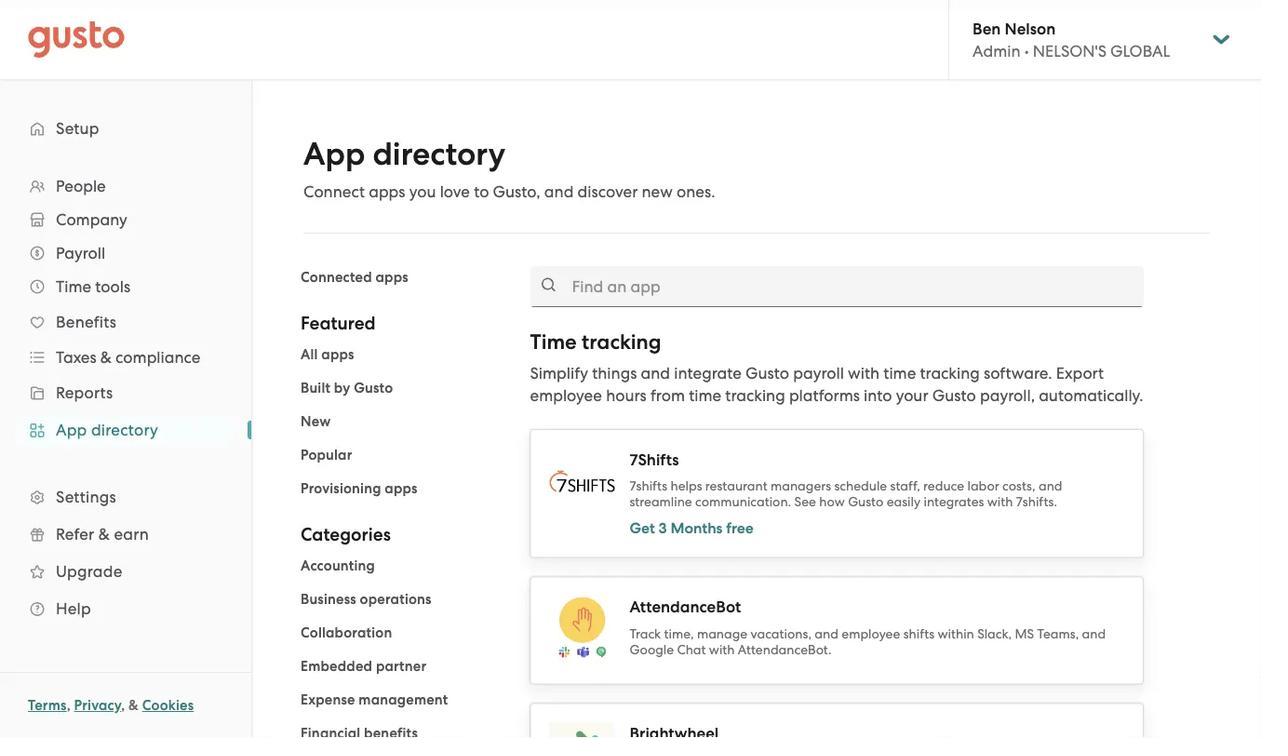 Task type: describe. For each thing, give the bounding box(es) containing it.
list for categories
[[301, 555, 502, 738]]

track
[[630, 626, 661, 642]]

setup
[[56, 119, 99, 138]]

compliance
[[116, 348, 201, 367]]

simplify things and integrate gusto payroll with time tracking software. export employee hours from time tracking platforms into your gusto payroll, automatically.
[[530, 364, 1144, 405]]

shifts
[[904, 626, 935, 642]]

help link
[[19, 592, 233, 626]]

taxes & compliance button
[[19, 341, 233, 374]]

with inside attendancebot track time, manage vacations, and employee shifts within slack, ms teams, and google chat with attendancebot.
[[710, 642, 735, 657]]

platforms
[[790, 386, 860, 405]]

0 vertical spatial time
[[884, 364, 917, 383]]

earn
[[114, 525, 149, 544]]

collaboration link
[[301, 625, 392, 642]]

payroll
[[56, 244, 105, 263]]

terms
[[28, 698, 67, 714]]

apps for provisioning apps
[[385, 481, 418, 497]]

•
[[1025, 42, 1030, 60]]

new
[[301, 413, 331, 430]]

business operations
[[301, 591, 432, 608]]

schedule
[[835, 479, 888, 494]]

time tools button
[[19, 270, 233, 304]]

2 horizontal spatial tracking
[[921, 364, 980, 383]]

attendancebot.
[[738, 642, 832, 657]]

app for app directory
[[56, 421, 87, 440]]

list containing people
[[0, 169, 251, 628]]

provisioning apps
[[301, 481, 418, 497]]

help
[[56, 600, 91, 618]]

with inside simplify things and integrate gusto payroll with time tracking software. export employee hours from time tracking platforms into your gusto payroll, automatically.
[[848, 364, 880, 383]]

hours
[[606, 386, 647, 405]]

admin
[[973, 42, 1021, 60]]

teams,
[[1038, 626, 1079, 642]]

3
[[659, 519, 667, 537]]

time,
[[664, 626, 694, 642]]

settings
[[56, 488, 116, 507]]

nelson
[[1005, 19, 1056, 38]]

managers
[[771, 479, 832, 494]]

embedded
[[301, 658, 373, 675]]

1 , from the left
[[67, 698, 71, 714]]

7shifts
[[630, 450, 679, 469]]

get
[[630, 519, 655, 537]]

directory for app directory
[[91, 421, 158, 440]]

simplify
[[530, 364, 589, 383]]

taxes & compliance
[[56, 348, 201, 367]]

app for app directory connect apps you love to gusto, and discover new ones.
[[304, 135, 365, 173]]

from
[[651, 386, 685, 405]]

reports link
[[19, 376, 233, 410]]

people
[[56, 177, 106, 196]]

time for time tracking
[[530, 330, 577, 354]]

collaboration
[[301, 625, 392, 642]]

app directory connect apps you love to gusto, and discover new ones.
[[304, 135, 716, 201]]

benefits
[[56, 313, 116, 332]]

expense
[[301, 692, 355, 709]]

attendancebot logo image
[[550, 596, 615, 662]]

7shifts.
[[1017, 495, 1058, 510]]

app directory link
[[19, 413, 233, 447]]

business operations link
[[301, 591, 432, 608]]

tools
[[95, 278, 131, 296]]

refer
[[56, 525, 94, 544]]

company
[[56, 210, 127, 229]]

embedded partner link
[[301, 658, 427, 675]]

2 , from the left
[[121, 698, 125, 714]]

app directory
[[56, 421, 158, 440]]

business
[[301, 591, 357, 608]]

brightwheel logo image
[[550, 723, 615, 738]]

and inside 7shifts 7shifts helps restaurant managers schedule staff, reduce labor costs, and streamline communication. see how gusto easily integrates with 7shifts. get 3 months free
[[1039, 479, 1063, 494]]

see
[[795, 495, 817, 510]]

expense management link
[[301, 692, 448, 709]]

gusto left payroll
[[746, 364, 790, 383]]

love
[[440, 183, 470, 201]]

popular
[[301, 447, 352, 464]]

apps for all apps
[[322, 346, 354, 363]]

ones.
[[677, 183, 716, 201]]

to
[[474, 183, 489, 201]]

free
[[727, 519, 754, 537]]

automatically.
[[1039, 386, 1144, 405]]

time tools
[[56, 278, 131, 296]]

and up the attendancebot.
[[815, 626, 839, 642]]

time for time tools
[[56, 278, 91, 296]]

refer & earn link
[[19, 518, 233, 551]]

reduce
[[924, 479, 965, 494]]

gusto,
[[493, 183, 541, 201]]

payroll
[[794, 364, 845, 383]]

refer & earn
[[56, 525, 149, 544]]

vacations,
[[751, 626, 812, 642]]

employee inside simplify things and integrate gusto payroll with time tracking software. export employee hours from time tracking platforms into your gusto payroll, automatically.
[[530, 386, 602, 405]]

provisioning
[[301, 481, 381, 497]]

discover
[[578, 183, 638, 201]]

new link
[[301, 413, 331, 430]]

categories
[[301, 524, 391, 546]]

accounting
[[301, 558, 375, 575]]

global
[[1111, 42, 1171, 60]]

integrate
[[674, 364, 742, 383]]

accounting link
[[301, 558, 375, 575]]

connect
[[304, 183, 365, 201]]

attendancebot track time, manage vacations, and employee shifts within slack, ms teams, and google chat with attendancebot.
[[630, 598, 1107, 657]]

slack,
[[978, 626, 1012, 642]]

settings link
[[19, 481, 233, 514]]

cookies button
[[142, 695, 194, 717]]



Task type: locate. For each thing, give the bounding box(es) containing it.
employee inside attendancebot track time, manage vacations, and employee shifts within slack, ms teams, and google chat with attendancebot.
[[842, 626, 901, 642]]

apps left you
[[369, 183, 406, 201]]

time tracking
[[530, 330, 662, 354]]

management
[[359, 692, 448, 709]]

connected apps link
[[301, 269, 409, 286]]

1 horizontal spatial app
[[304, 135, 365, 173]]

0 horizontal spatial ,
[[67, 698, 71, 714]]

communication.
[[696, 495, 792, 510]]

and right the teams,
[[1083, 626, 1107, 642]]

1 vertical spatial with
[[988, 495, 1014, 510]]

1 horizontal spatial ,
[[121, 698, 125, 714]]

, left cookies
[[121, 698, 125, 714]]

apps inside the app directory connect apps you love to gusto, and discover new ones.
[[369, 183, 406, 201]]

built by gusto link
[[301, 380, 393, 397]]

employee down the simplify at the left of page
[[530, 386, 602, 405]]

partner
[[376, 658, 427, 675]]

1 vertical spatial time
[[530, 330, 577, 354]]

2 horizontal spatial with
[[988, 495, 1014, 510]]

directory up love
[[373, 135, 506, 173]]

staff,
[[891, 479, 921, 494]]

1 vertical spatial employee
[[842, 626, 901, 642]]

all apps
[[301, 346, 354, 363]]

directory for app directory connect apps you love to gusto, and discover new ones.
[[373, 135, 506, 173]]

built
[[301, 380, 331, 397]]

app inside the app directory connect apps you love to gusto, and discover new ones.
[[304, 135, 365, 173]]

app down reports
[[56, 421, 87, 440]]

time up your
[[884, 364, 917, 383]]

with inside 7shifts 7shifts helps restaurant managers schedule staff, reduce labor costs, and streamline communication. see how gusto easily integrates with 7shifts. get 3 months free
[[988, 495, 1014, 510]]

1 horizontal spatial directory
[[373, 135, 506, 173]]

export
[[1057, 364, 1104, 383]]

& inside dropdown button
[[100, 348, 112, 367]]

into
[[864, 386, 893, 405]]

restaurant
[[706, 479, 768, 494]]

1 vertical spatial &
[[98, 525, 110, 544]]

tracking up your
[[921, 364, 980, 383]]

with down the manage
[[710, 642, 735, 657]]

0 horizontal spatial employee
[[530, 386, 602, 405]]

1 horizontal spatial time
[[530, 330, 577, 354]]

app up the connect
[[304, 135, 365, 173]]

list
[[0, 169, 251, 628], [301, 344, 502, 500], [301, 555, 502, 738]]

directory inside the app directory connect apps you love to gusto, and discover new ones.
[[373, 135, 506, 173]]

operations
[[360, 591, 432, 608]]

and up from
[[641, 364, 671, 383]]

nelson's
[[1034, 42, 1107, 60]]

and up 7shifts.
[[1039, 479, 1063, 494]]

and right gusto,
[[545, 183, 574, 201]]

taxes
[[56, 348, 97, 367]]

tracking up things
[[582, 330, 662, 354]]

built by gusto
[[301, 380, 393, 397]]

attendancebot
[[630, 598, 741, 617]]

time
[[56, 278, 91, 296], [530, 330, 577, 354]]

provisioning apps link
[[301, 481, 418, 497]]

0 vertical spatial employee
[[530, 386, 602, 405]]

tracking down integrate in the right of the page
[[726, 386, 786, 405]]

list for featured
[[301, 344, 502, 500]]

gusto inside 7shifts 7shifts helps restaurant managers schedule staff, reduce labor costs, and streamline communication. see how gusto easily integrates with 7shifts. get 3 months free
[[849, 495, 884, 510]]

0 vertical spatial tracking
[[582, 330, 662, 354]]

people button
[[19, 169, 233, 203]]

gusto navigation element
[[0, 80, 251, 657]]

, left privacy
[[67, 698, 71, 714]]

app inside gusto navigation element
[[56, 421, 87, 440]]

2 vertical spatial &
[[129, 698, 139, 714]]

1 vertical spatial tracking
[[921, 364, 980, 383]]

apps right connected
[[376, 269, 409, 286]]

payroll button
[[19, 237, 233, 270]]

company button
[[19, 203, 233, 237]]

0 vertical spatial directory
[[373, 135, 506, 173]]

1 horizontal spatial with
[[848, 364, 880, 383]]

list containing all apps
[[301, 344, 502, 500]]

by
[[334, 380, 351, 397]]

0 vertical spatial &
[[100, 348, 112, 367]]

connected
[[301, 269, 372, 286]]

benefits link
[[19, 305, 233, 339]]

how
[[820, 495, 845, 510]]

upgrade
[[56, 562, 122, 581]]

months
[[671, 519, 723, 537]]

embedded partner
[[301, 658, 427, 675]]

2 vertical spatial tracking
[[726, 386, 786, 405]]

apps for connected apps
[[376, 269, 409, 286]]

new
[[642, 183, 673, 201]]

chat
[[677, 642, 706, 657]]

time down integrate in the right of the page
[[689, 386, 722, 405]]

0 horizontal spatial with
[[710, 642, 735, 657]]

all apps link
[[301, 346, 354, 363]]

terms , privacy , & cookies
[[28, 698, 194, 714]]

employee left shifts
[[842, 626, 901, 642]]

0 horizontal spatial time
[[56, 278, 91, 296]]

gusto
[[746, 364, 790, 383], [354, 380, 393, 397], [933, 386, 977, 405], [849, 495, 884, 510]]

app
[[304, 135, 365, 173], [56, 421, 87, 440]]

apps
[[369, 183, 406, 201], [376, 269, 409, 286], [322, 346, 354, 363], [385, 481, 418, 497]]

0 vertical spatial time
[[56, 278, 91, 296]]

2 vertical spatial with
[[710, 642, 735, 657]]

7shifts
[[630, 479, 668, 494]]

apps right all
[[322, 346, 354, 363]]

things
[[592, 364, 637, 383]]

None search field
[[530, 266, 1144, 307]]

setup link
[[19, 112, 233, 145]]

gusto right your
[[933, 386, 977, 405]]

1 vertical spatial app
[[56, 421, 87, 440]]

& for compliance
[[100, 348, 112, 367]]

time
[[884, 364, 917, 383], [689, 386, 722, 405]]

privacy
[[74, 698, 121, 714]]

0 horizontal spatial tracking
[[582, 330, 662, 354]]

0 horizontal spatial app
[[56, 421, 87, 440]]

home image
[[28, 21, 125, 58]]

& for earn
[[98, 525, 110, 544]]

& right "taxes"
[[100, 348, 112, 367]]

and inside simplify things and integrate gusto payroll with time tracking software. export employee hours from time tracking platforms into your gusto payroll, automatically.
[[641, 364, 671, 383]]

ben nelson admin • nelson's global
[[973, 19, 1171, 60]]

0 vertical spatial with
[[848, 364, 880, 383]]

tracking
[[582, 330, 662, 354], [921, 364, 980, 383], [726, 386, 786, 405]]

apps right 'provisioning'
[[385, 481, 418, 497]]

& left cookies
[[129, 698, 139, 714]]

with down labor
[[988, 495, 1014, 510]]

7shifts logo image
[[550, 471, 615, 492]]

within
[[938, 626, 975, 642]]

1 vertical spatial directory
[[91, 421, 158, 440]]

and inside the app directory connect apps you love to gusto, and discover new ones.
[[545, 183, 574, 201]]

you
[[409, 183, 436, 201]]

directory down reports 'link'
[[91, 421, 158, 440]]

employee
[[530, 386, 602, 405], [842, 626, 901, 642]]

ms
[[1016, 626, 1035, 642]]

with up into
[[848, 364, 880, 383]]

1 vertical spatial time
[[689, 386, 722, 405]]

1 horizontal spatial time
[[884, 364, 917, 383]]

1 horizontal spatial tracking
[[726, 386, 786, 405]]

& left earn
[[98, 525, 110, 544]]

0 vertical spatial app
[[304, 135, 365, 173]]

App Search field
[[530, 266, 1144, 307]]

integrates
[[924, 495, 985, 510]]

payroll,
[[981, 386, 1036, 405]]

privacy link
[[74, 698, 121, 714]]

costs,
[[1003, 479, 1036, 494]]

gusto down schedule
[[849, 495, 884, 510]]

directory inside gusto navigation element
[[91, 421, 158, 440]]

time down payroll
[[56, 278, 91, 296]]

ben
[[973, 19, 1002, 38]]

0 horizontal spatial time
[[689, 386, 722, 405]]

cookies
[[142, 698, 194, 714]]

gusto right by
[[354, 380, 393, 397]]

your
[[896, 386, 929, 405]]

1 horizontal spatial employee
[[842, 626, 901, 642]]

and
[[545, 183, 574, 201], [641, 364, 671, 383], [1039, 479, 1063, 494], [815, 626, 839, 642], [1083, 626, 1107, 642]]

list containing accounting
[[301, 555, 502, 738]]

time up the simplify at the left of page
[[530, 330, 577, 354]]

0 horizontal spatial directory
[[91, 421, 158, 440]]

time inside time tools dropdown button
[[56, 278, 91, 296]]



Task type: vqa. For each thing, say whether or not it's contained in the screenshot.
6,
no



